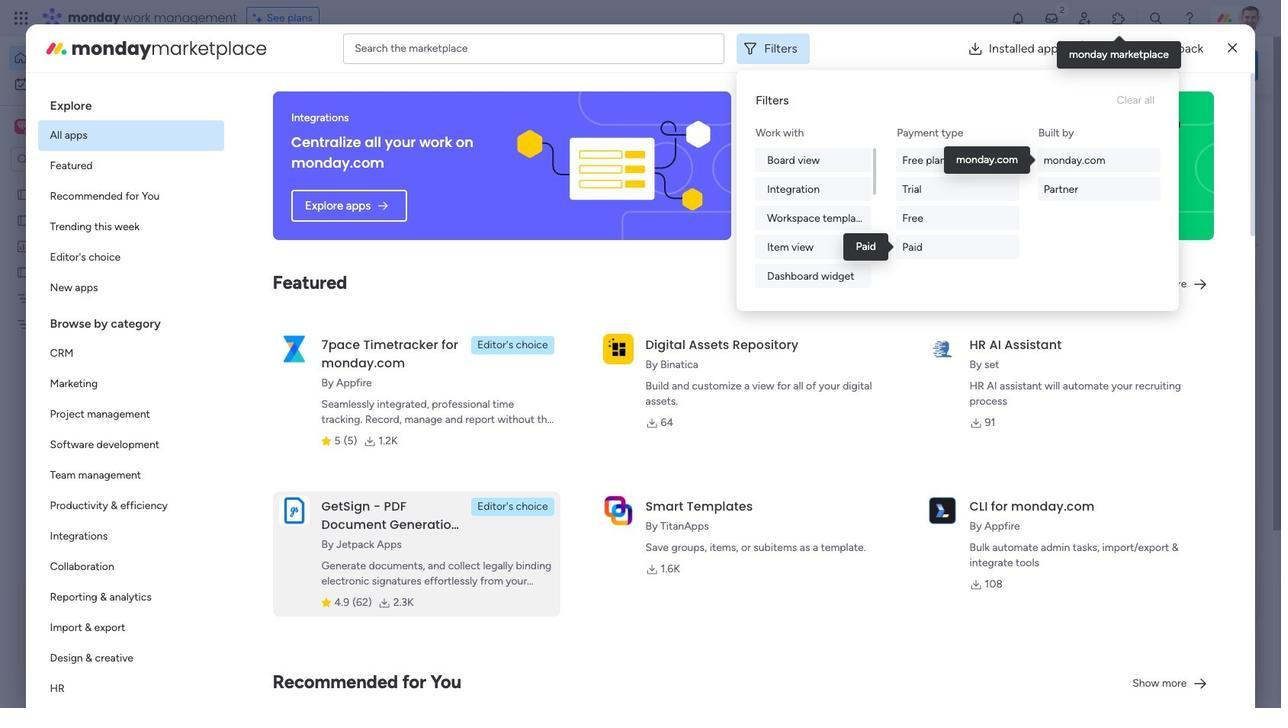 Task type: vqa. For each thing, say whether or not it's contained in the screenshot.
leftmost the monday marketplace 'image'
no



Task type: locate. For each thing, give the bounding box(es) containing it.
banner logo image
[[515, 92, 713, 240], [998, 92, 1196, 240]]

public board image inside "quick search results" list box
[[255, 278, 272, 295]]

search everything image
[[1149, 11, 1164, 26]]

public dashboard image
[[16, 239, 31, 253]]

1 horizontal spatial banner logo image
[[998, 92, 1196, 240]]

help center element
[[1030, 629, 1259, 690]]

app logo image
[[279, 334, 309, 364], [603, 334, 634, 364], [927, 334, 958, 364], [279, 496, 309, 526], [603, 496, 634, 526], [927, 496, 958, 526]]

option
[[9, 46, 185, 70], [9, 72, 185, 96], [38, 121, 224, 151], [38, 151, 224, 182], [0, 180, 195, 183], [38, 182, 224, 212], [38, 212, 224, 243], [38, 243, 224, 273], [38, 273, 224, 304], [38, 339, 224, 369], [38, 369, 224, 400], [38, 400, 224, 430], [38, 430, 224, 461], [38, 461, 224, 491], [38, 491, 224, 522], [38, 522, 224, 552], [38, 552, 224, 583], [38, 583, 224, 613], [38, 613, 224, 644], [38, 644, 224, 674], [38, 674, 224, 705]]

v2 bolt switch image
[[1161, 57, 1170, 74]]

2 image
[[1056, 1, 1069, 18]]

check circle image
[[1053, 143, 1062, 155], [1053, 163, 1062, 174]]

templates image image
[[1044, 307, 1245, 412]]

heading
[[38, 85, 224, 121], [38, 304, 224, 339]]

select product image
[[14, 11, 29, 26]]

1 vertical spatial heading
[[38, 304, 224, 339]]

workspace selection element
[[14, 117, 127, 137]]

public board image
[[16, 187, 31, 201], [16, 213, 31, 227], [16, 265, 31, 279], [255, 278, 272, 295]]

0 vertical spatial check circle image
[[1053, 143, 1062, 155]]

workspace image
[[14, 118, 30, 135]]

terry turtle image
[[272, 683, 302, 709]]

invite members image
[[1078, 11, 1093, 26]]

list box
[[38, 85, 224, 709], [0, 178, 195, 543]]

component image
[[754, 302, 767, 316]]

1 check circle image from the top
[[1053, 143, 1062, 155]]

1 vertical spatial check circle image
[[1053, 163, 1062, 174]]

0 vertical spatial heading
[[38, 85, 224, 121]]

2 check circle image from the top
[[1053, 163, 1062, 174]]

0 horizontal spatial banner logo image
[[515, 92, 713, 240]]

1 banner logo image from the left
[[515, 92, 713, 240]]

dapulse x slim image
[[1228, 39, 1238, 58]]



Task type: describe. For each thing, give the bounding box(es) containing it.
dapulse x slim image
[[1236, 111, 1254, 129]]

terry turtle image
[[1239, 6, 1263, 31]]

2 heading from the top
[[38, 304, 224, 339]]

circle o image
[[1053, 182, 1062, 194]]

monday marketplace image
[[1111, 11, 1127, 26]]

Search in workspace field
[[32, 151, 127, 168]]

public dashboard image
[[754, 278, 770, 295]]

workspace image
[[17, 118, 27, 135]]

update feed image
[[1044, 11, 1060, 26]]

see plans image
[[253, 10, 267, 27]]

getting started element
[[1030, 556, 1259, 617]]

1 heading from the top
[[38, 85, 224, 121]]

2 banner logo image from the left
[[998, 92, 1196, 240]]

notifications image
[[1011, 11, 1026, 26]]

quick search results list box
[[236, 143, 993, 532]]

help image
[[1182, 11, 1198, 26]]

2 element
[[390, 574, 408, 593]]

v2 user feedback image
[[1042, 57, 1054, 74]]

monday marketplace image
[[44, 36, 68, 61]]



